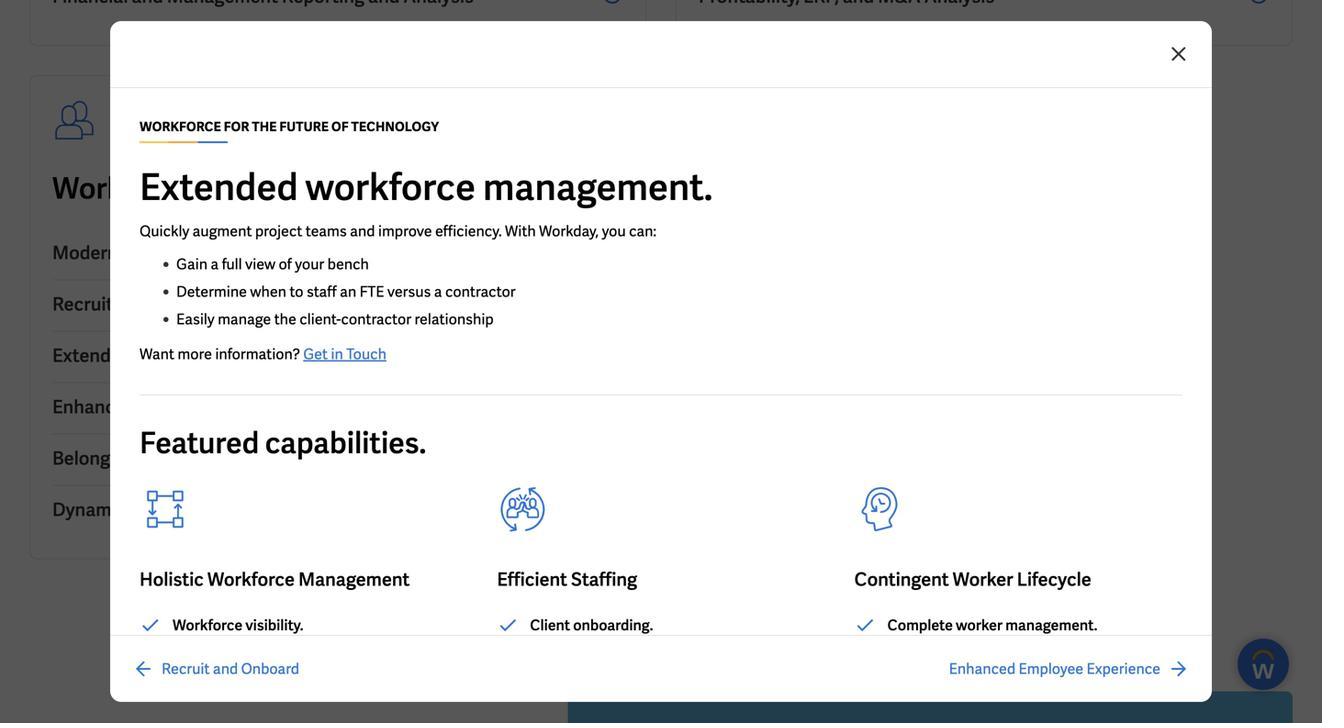Task type: vqa. For each thing, say whether or not it's contained in the screenshot.


Task type: locate. For each thing, give the bounding box(es) containing it.
with
[[505, 222, 536, 241]]

a left full
[[211, 255, 219, 274]]

belonging
[[52, 447, 136, 471]]

1 horizontal spatial recruit
[[162, 660, 210, 679]]

employee down complete worker management.
[[1019, 660, 1084, 679]]

featured
[[140, 424, 259, 462]]

0 vertical spatial extended
[[140, 163, 298, 211]]

1 horizontal spatial employee
[[1019, 660, 1084, 679]]

a
[[211, 255, 219, 274], [434, 282, 442, 302]]

enhanced employee experience up "featured"
[[52, 395, 318, 419]]

0 horizontal spatial recruit
[[52, 292, 113, 316]]

enhanced employee experience inside extended workforce management. dialog
[[949, 660, 1161, 679]]

and
[[350, 222, 375, 241], [117, 292, 148, 316], [140, 447, 171, 471], [213, 660, 238, 679]]

1 vertical spatial recruit
[[162, 660, 210, 679]]

0 horizontal spatial experience
[[225, 395, 318, 419]]

the
[[242, 169, 286, 207], [274, 310, 296, 329]]

hr
[[155, 241, 181, 265]]

management inside dialog
[[298, 568, 410, 592]]

1 vertical spatial recruit and onboard button
[[132, 658, 299, 680]]

0 vertical spatial the
[[242, 169, 286, 207]]

of left your
[[279, 255, 292, 274]]

and inside "button"
[[140, 447, 171, 471]]

management.
[[483, 163, 713, 211], [1006, 616, 1098, 635]]

0 horizontal spatial contractor
[[341, 310, 411, 329]]

of
[[385, 169, 412, 207], [279, 255, 292, 274]]

1 vertical spatial a
[[434, 282, 442, 302]]

and up 'skills'
[[140, 447, 171, 471]]

enhanced employee experience down complete worker management.
[[949, 660, 1161, 679]]

the up project on the left top of page
[[242, 169, 286, 207]]

relationship
[[415, 310, 494, 329]]

information?
[[215, 345, 300, 364]]

enhanced employee experience button inside extended workforce management. dialog
[[949, 658, 1190, 680]]

recruit and onboard up 'want'
[[52, 292, 226, 316]]

1 vertical spatial onboard
[[241, 660, 299, 679]]

employee inside extended workforce management. dialog
[[1019, 660, 1084, 679]]

1 horizontal spatial enhanced employee experience button
[[949, 658, 1190, 680]]

experience inside extended workforce management. dialog
[[1087, 660, 1161, 679]]

1 vertical spatial management.
[[1006, 616, 1098, 635]]

for
[[198, 169, 236, 207]]

employee for the topmost enhanced employee experience button
[[139, 395, 221, 419]]

experience
[[225, 395, 318, 419], [1087, 660, 1161, 679]]

recruit inside extended workforce management. dialog
[[162, 660, 210, 679]]

management down manage
[[226, 344, 338, 368]]

efficiency.
[[435, 222, 502, 241]]

1 horizontal spatial a
[[434, 282, 442, 302]]

1 vertical spatial enhanced
[[949, 660, 1016, 679]]

holistic workforce management
[[140, 568, 410, 592]]

management. down lifecycle
[[1006, 616, 1098, 635]]

contractor up relationship
[[445, 282, 516, 302]]

contingent
[[854, 568, 949, 592]]

workforce down easily at the left of the page
[[135, 344, 223, 368]]

1 horizontal spatial experience
[[1087, 660, 1161, 679]]

management
[[226, 344, 338, 368], [298, 568, 410, 592]]

management inside button
[[226, 344, 338, 368]]

0 vertical spatial enhanced employee experience
[[52, 395, 318, 419]]

1 vertical spatial recruit and onboard
[[162, 660, 299, 679]]

employee up "featured"
[[139, 395, 221, 419]]

extended
[[140, 163, 298, 211], [52, 344, 132, 368]]

1 horizontal spatial of
[[385, 169, 412, 207]]

0 vertical spatial experience
[[225, 395, 318, 419]]

of inside gain a full view of your bench determine when to staff an fte versus a contractor easily manage the client-contractor relationship
[[279, 255, 292, 274]]

0 vertical spatial recruit
[[52, 292, 113, 316]]

management for holistic workforce management
[[298, 568, 410, 592]]

0 horizontal spatial employee
[[139, 395, 221, 419]]

1 horizontal spatial extended
[[140, 163, 298, 211]]

extended workforce management button
[[52, 332, 623, 383]]

and down workforce visibility.
[[213, 660, 238, 679]]

1 vertical spatial extended
[[52, 344, 132, 368]]

quickly
[[140, 222, 189, 241]]

extended inside button
[[52, 344, 132, 368]]

worker
[[953, 568, 1013, 592]]

0 vertical spatial management.
[[483, 163, 713, 211]]

when
[[250, 282, 286, 302]]

a right versus
[[434, 282, 442, 302]]

0 vertical spatial employee
[[139, 395, 221, 419]]

recruit and onboard
[[52, 292, 226, 316], [162, 660, 299, 679]]

complete worker management.
[[888, 616, 1098, 635]]

idc infobrief for tech image
[[568, 692, 1293, 724]]

0 horizontal spatial enhanced
[[52, 395, 136, 419]]

enhanced down worker
[[949, 660, 1016, 679]]

manage
[[218, 310, 271, 329]]

enhanced employee experience button down in
[[52, 383, 623, 435]]

employee for enhanced employee experience button in extended workforce management. dialog
[[1019, 660, 1084, 679]]

0 vertical spatial recruit and onboard
[[52, 292, 226, 316]]

0 vertical spatial a
[[211, 255, 219, 274]]

recruit
[[52, 292, 113, 316], [162, 660, 210, 679]]

1 horizontal spatial management.
[[1006, 616, 1098, 635]]

recruit and onboard down workforce visibility.
[[162, 660, 299, 679]]

fte
[[360, 282, 384, 302]]

enhanced up belonging
[[52, 395, 136, 419]]

enhanced employee experience button down complete worker management.
[[949, 658, 1190, 680]]

1 vertical spatial management
[[298, 568, 410, 592]]

determine
[[176, 282, 247, 302]]

of up quickly augment project teams and improve efficiency. with workday, you can:
[[385, 169, 412, 207]]

for
[[224, 118, 249, 135]]

1 vertical spatial enhanced employee experience
[[949, 660, 1161, 679]]

onboard inside extended workforce management. dialog
[[241, 660, 299, 679]]

extended up augment
[[140, 163, 298, 211]]

enhanced inside extended workforce management. dialog
[[949, 660, 1016, 679]]

extended inside dialog
[[140, 163, 298, 211]]

extended workforce management
[[52, 344, 338, 368]]

0 horizontal spatial management.
[[483, 163, 713, 211]]

augment
[[193, 222, 252, 241]]

recruit and onboard button
[[52, 280, 623, 332], [132, 658, 299, 680]]

1 vertical spatial enhanced employee experience button
[[949, 658, 1190, 680]]

0 vertical spatial contractor
[[445, 282, 516, 302]]

workforce up "quickly"
[[52, 169, 192, 207]]

management. for complete worker management.
[[1006, 616, 1098, 635]]

holistic
[[140, 568, 204, 592]]

the down "to"
[[274, 310, 296, 329]]

0 horizontal spatial enhanced employee experience button
[[52, 383, 623, 435]]

0 horizontal spatial extended
[[52, 344, 132, 368]]

dynamic skills curation button
[[52, 486, 623, 537]]

onboard down visibility.
[[241, 660, 299, 679]]

workforce
[[52, 169, 192, 207], [135, 344, 223, 368], [207, 568, 295, 592], [173, 616, 243, 635]]

belonging and diversity
[[52, 447, 249, 471]]

0 vertical spatial management
[[226, 344, 338, 368]]

onboard
[[152, 292, 226, 316], [241, 660, 299, 679]]

1 horizontal spatial enhanced employee experience
[[949, 660, 1161, 679]]

0 horizontal spatial of
[[279, 255, 292, 274]]

want more information? get in touch
[[140, 345, 386, 364]]

delivery
[[250, 241, 318, 265]]

future
[[292, 169, 380, 207]]

workforce down the holistic
[[173, 616, 243, 635]]

contractor
[[445, 282, 516, 302], [341, 310, 411, 329]]

1 vertical spatial experience
[[1087, 660, 1161, 679]]

recruit down the modernized
[[52, 292, 113, 316]]

efficient
[[497, 568, 567, 592]]

employee
[[139, 395, 221, 419], [1019, 660, 1084, 679]]

1 horizontal spatial enhanced
[[949, 660, 1016, 679]]

0 vertical spatial of
[[385, 169, 412, 207]]

management. up you
[[483, 163, 713, 211]]

an
[[340, 282, 356, 302]]

onboard down "gain"
[[152, 292, 226, 316]]

featured capabilities.
[[140, 424, 426, 462]]

enhanced employee experience
[[52, 395, 318, 419], [949, 660, 1161, 679]]

1 horizontal spatial contractor
[[445, 282, 516, 302]]

enhanced employee experience button
[[52, 383, 623, 435], [949, 658, 1190, 680]]

1 vertical spatial the
[[274, 310, 296, 329]]

0 horizontal spatial onboard
[[152, 292, 226, 316]]

1 vertical spatial employee
[[1019, 660, 1084, 679]]

extended left 'want'
[[52, 344, 132, 368]]

your
[[295, 255, 324, 274]]

workday,
[[539, 222, 599, 241]]

management. for extended workforce management.
[[483, 163, 713, 211]]

experience for enhanced employee experience button in extended workforce management. dialog
[[1087, 660, 1161, 679]]

enhanced
[[52, 395, 136, 419], [949, 660, 1016, 679]]

capabilities.
[[265, 424, 426, 462]]

contractor down fte
[[341, 310, 411, 329]]

to
[[290, 282, 304, 302]]

management down dynamic skills curation button
[[298, 568, 410, 592]]

0 horizontal spatial a
[[211, 255, 219, 274]]

recruit down workforce visibility.
[[162, 660, 210, 679]]

1 horizontal spatial onboard
[[241, 660, 299, 679]]

recruit and onboard button inside extended workforce management. dialog
[[132, 658, 299, 680]]

0 vertical spatial enhanced employee experience button
[[52, 383, 623, 435]]

1 vertical spatial of
[[279, 255, 292, 274]]

0 horizontal spatial enhanced employee experience
[[52, 395, 318, 419]]

modernized hr service delivery
[[52, 241, 318, 265]]



Task type: describe. For each thing, give the bounding box(es) containing it.
more
[[178, 345, 212, 364]]

enhanced employee experience for enhanced employee experience button in extended workforce management. dialog
[[949, 660, 1161, 679]]

modernized hr service delivery button
[[52, 229, 623, 280]]

service
[[184, 241, 246, 265]]

and up bench
[[350, 222, 375, 241]]

diversity
[[175, 447, 249, 471]]

enhanced employee experience for the topmost enhanced employee experience button
[[52, 395, 318, 419]]

extended for extended workforce management
[[52, 344, 132, 368]]

recruit and onboard inside extended workforce management. dialog
[[162, 660, 299, 679]]

management for extended workforce management
[[226, 344, 338, 368]]

touch
[[346, 345, 386, 364]]

improve
[[378, 222, 432, 241]]

0 vertical spatial enhanced
[[52, 395, 136, 419]]

skills
[[130, 498, 174, 522]]

view
[[245, 255, 276, 274]]

versus
[[387, 282, 431, 302]]

get in touch link
[[303, 345, 386, 364]]

easily
[[176, 310, 215, 329]]

complete
[[888, 616, 953, 635]]

gain a full view of your bench determine when to staff an fte versus a contractor easily manage the client-contractor relationship
[[176, 255, 516, 329]]

modernized
[[52, 241, 152, 265]]

technology
[[351, 118, 439, 135]]

client
[[530, 616, 570, 635]]

full
[[222, 255, 242, 274]]

extended for extended workforce management.
[[140, 163, 298, 211]]

get
[[303, 345, 328, 364]]

in
[[331, 345, 343, 364]]

future
[[279, 118, 329, 135]]

dynamic skills curation
[[52, 498, 251, 522]]

extended workforce management. dialog
[[0, 0, 1322, 724]]

extended workforce management.
[[140, 163, 713, 211]]

workforce for the future of technology
[[52, 169, 572, 207]]

workforce up workforce visibility.
[[207, 568, 295, 592]]

of for view
[[279, 255, 292, 274]]

quickly augment project teams and improve efficiency. with workday, you can:
[[140, 222, 657, 241]]

belonging and diversity button
[[52, 435, 623, 486]]

client onboarding.
[[530, 616, 653, 635]]

worker
[[956, 616, 1003, 635]]

of
[[331, 118, 349, 135]]

workforce visibility.
[[173, 616, 304, 635]]

contingent worker lifecycle
[[854, 568, 1092, 592]]

staff
[[307, 282, 337, 302]]

0 vertical spatial recruit and onboard button
[[52, 280, 623, 332]]

lifecycle
[[1017, 568, 1092, 592]]

experience for the topmost enhanced employee experience button
[[225, 395, 318, 419]]

the
[[252, 118, 277, 135]]

project
[[255, 222, 302, 241]]

the inside gain a full view of your bench determine when to staff an fte versus a contractor easily manage the client-contractor relationship
[[274, 310, 296, 329]]

workforce for the future of technology
[[140, 118, 439, 135]]

dynamic
[[52, 498, 126, 522]]

and up 'want'
[[117, 292, 148, 316]]

curation
[[178, 498, 251, 522]]

efficient staffing
[[497, 568, 637, 592]]

workforce
[[305, 163, 476, 211]]

staffing
[[571, 568, 637, 592]]

can:
[[629, 222, 657, 241]]

client-
[[300, 310, 341, 329]]

want
[[140, 345, 174, 364]]

bench
[[327, 255, 369, 274]]

0 vertical spatial onboard
[[152, 292, 226, 316]]

you
[[602, 222, 626, 241]]

workforce inside button
[[135, 344, 223, 368]]

technology
[[418, 169, 572, 207]]

visibility.
[[245, 616, 304, 635]]

workforce
[[140, 118, 221, 135]]

of for future
[[385, 169, 412, 207]]

teams
[[306, 222, 347, 241]]

gain
[[176, 255, 208, 274]]

1 vertical spatial contractor
[[341, 310, 411, 329]]

onboarding.
[[573, 616, 653, 635]]



